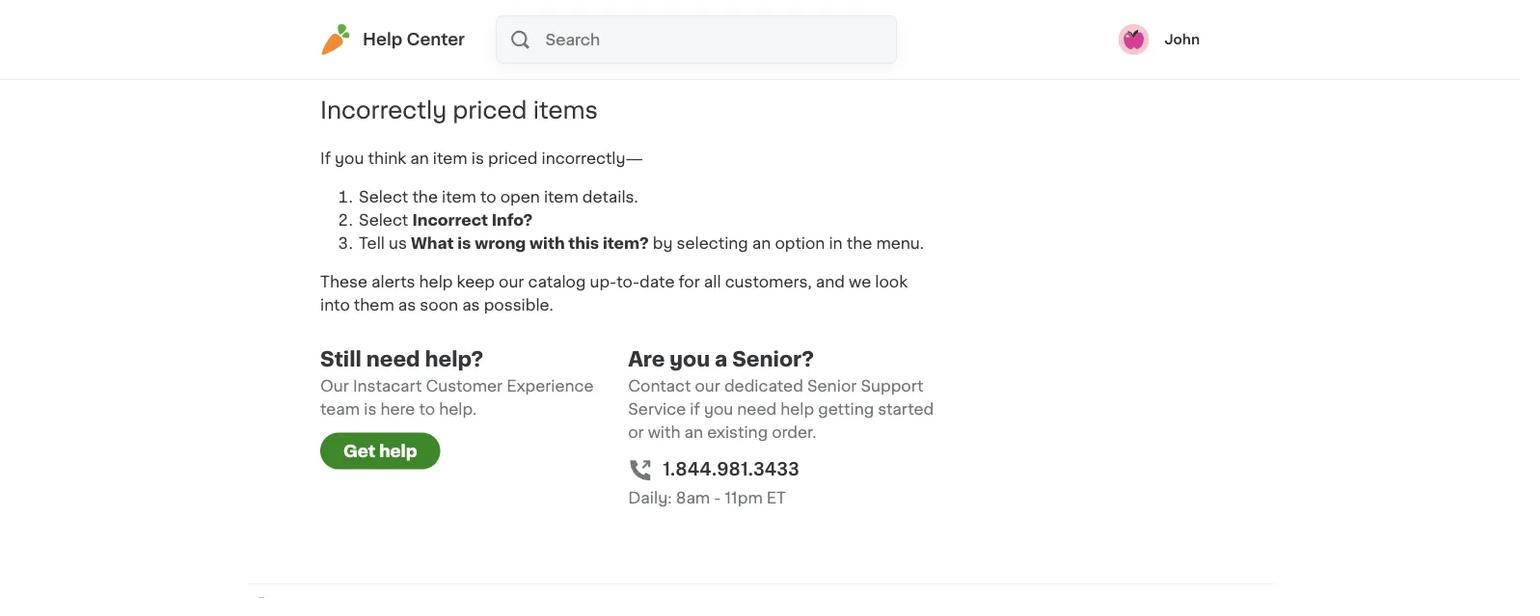 Task type: describe. For each thing, give the bounding box(es) containing it.
0 horizontal spatial items
[[533, 99, 598, 122]]

incorrectly
[[320, 99, 447, 122]]

option
[[775, 236, 825, 251]]

card.
[[370, 55, 408, 70]]

instacart
[[353, 379, 422, 394]]

if for if you think an item is priced incorrectly—
[[320, 151, 331, 166]]

ebt
[[423, 8, 453, 24]]

are
[[628, 349, 665, 369]]

look
[[875, 274, 908, 290]]

help inside are you a senior? contact our dedicated senior support service if you need help getting started or with an existing order.
[[781, 402, 814, 417]]

details.
[[582, 190, 638, 205]]

senior?
[[732, 349, 814, 369]]

existing
[[707, 425, 768, 440]]

0 vertical spatial priced
[[453, 99, 527, 122]]

soon
[[420, 298, 458, 313]]

catalog
[[528, 274, 586, 290]]

in
[[829, 236, 843, 251]]

need inside are you a senior? contact our dedicated senior support service if you need help getting started or with an existing order.
[[737, 402, 777, 417]]

support
[[861, 379, 924, 394]]

john link
[[1118, 24, 1200, 55]]

1.844.981.3433 link
[[663, 456, 799, 482]]

and inside if you use an ebt card and the final weight of the items is different than what you requested, the extra cost of weighted items is charged to your debit or credit card.
[[495, 8, 524, 24]]

into
[[320, 298, 350, 313]]

or inside are you a senior? contact our dedicated senior support service if you need help getting started or with an existing order.
[[628, 425, 644, 440]]

for
[[679, 274, 700, 290]]

an right think on the top of page
[[410, 151, 429, 166]]

to inside select the item to open item details. select incorrect info? tell us what is wrong with this item? by selecting an option in the menu.
[[480, 190, 496, 205]]

select the item to open item details. select incorrect info? tell us what is wrong with this item? by selecting an option in the menu.
[[359, 190, 924, 251]]

an inside select the item to open item details. select incorrect info? tell us what is wrong with this item? by selecting an option in the menu.
[[752, 236, 771, 251]]

debit
[[839, 31, 879, 47]]

to inside if you use an ebt card and the final weight of the items is different than what you requested, the extra cost of weighted items is charged to your debit or credit card.
[[780, 31, 796, 47]]

date
[[640, 274, 675, 290]]

help inside these alerts help keep our catalog up-to-date for all customers, and we look into them as soon as possible.
[[419, 274, 453, 290]]

still
[[320, 349, 362, 369]]

you for a
[[670, 349, 710, 369]]

our inside are you a senior? contact our dedicated senior support service if you need help getting started or with an existing order.
[[695, 379, 720, 394]]

think
[[368, 151, 406, 166]]

what
[[873, 8, 911, 24]]

these alerts help keep our catalog up-to-date for all customers, and we look into them as soon as possible.
[[320, 274, 908, 313]]

you for think
[[335, 151, 364, 166]]

11pm
[[725, 490, 763, 506]]

open
[[500, 190, 540, 205]]

with inside select the item to open item details. select incorrect info? tell us what is wrong with this item? by selecting an option in the menu.
[[530, 236, 565, 251]]

to inside still need help? our instacart customer experience team is here to help.
[[419, 402, 435, 417]]

is up charged
[[747, 8, 760, 24]]

tell
[[359, 236, 385, 251]]

selecting
[[677, 236, 748, 251]]

us
[[389, 236, 407, 251]]

an inside are you a senior? contact our dedicated senior support service if you need help getting started or with an existing order.
[[684, 425, 703, 440]]

is inside select the item to open item details. select incorrect info? tell us what is wrong with this item? by selecting an option in the menu.
[[457, 236, 471, 251]]

help?
[[425, 349, 484, 369]]

help.
[[439, 402, 477, 417]]

our inside these alerts help keep our catalog up-to-date for all customers, and we look into them as soon as possible.
[[499, 274, 524, 290]]

instacart shopper app logo image
[[246, 595, 278, 599]]

getting
[[818, 402, 874, 417]]

to-
[[617, 274, 640, 290]]

started
[[878, 402, 934, 417]]

than
[[835, 8, 870, 24]]

you up credit at the top of the page
[[320, 31, 349, 47]]

help
[[363, 31, 402, 48]]

et
[[767, 490, 786, 506]]

1.844.981.3433
[[663, 461, 799, 477]]

get help button
[[320, 433, 440, 469]]

weight
[[594, 8, 647, 24]]

team
[[320, 402, 360, 417]]

them
[[354, 298, 394, 313]]

up-
[[590, 274, 617, 290]]

item up incorrect in the top of the page
[[442, 190, 476, 205]]

a
[[715, 349, 728, 369]]

0 vertical spatial items
[[700, 8, 743, 24]]

1 vertical spatial priced
[[488, 151, 538, 166]]

incorrect
[[412, 213, 488, 228]]

center
[[406, 31, 465, 48]]

the down ebt
[[441, 31, 467, 47]]

item right open
[[544, 190, 579, 205]]

an inside if you use an ebt card and the final weight of the items is different than what you requested, the extra cost of weighted items is charged to your debit or credit card.
[[400, 8, 419, 24]]



Task type: locate. For each thing, give the bounding box(es) containing it.
0 vertical spatial and
[[495, 8, 524, 24]]

0 horizontal spatial with
[[530, 236, 565, 251]]

our up possible.
[[499, 274, 524, 290]]

2 horizontal spatial items
[[700, 8, 743, 24]]

0 horizontal spatial help
[[379, 443, 417, 459]]

need inside still need help? our instacart customer experience team is here to help.
[[366, 349, 420, 369]]

1 horizontal spatial help
[[419, 274, 453, 290]]

you for use
[[335, 8, 364, 24]]

user avatar image
[[1118, 24, 1149, 55]]

1 vertical spatial to
[[480, 190, 496, 205]]

service
[[628, 402, 686, 417]]

0 vertical spatial to
[[780, 31, 796, 47]]

incorrectly—
[[542, 151, 643, 166]]

as down keep
[[462, 298, 480, 313]]

different
[[764, 8, 831, 24]]

to
[[780, 31, 796, 47], [480, 190, 496, 205], [419, 402, 435, 417]]

with
[[530, 236, 565, 251], [648, 425, 681, 440]]

to right here
[[419, 402, 435, 417]]

and inside these alerts help keep our catalog up-to-date for all customers, and we look into them as soon as possible.
[[816, 274, 845, 290]]

wrong
[[475, 236, 526, 251]]

our
[[499, 274, 524, 290], [695, 379, 720, 394]]

contact
[[628, 379, 691, 394]]

1 vertical spatial need
[[737, 402, 777, 417]]

you left think on the top of page
[[335, 151, 364, 166]]

1 vertical spatial help
[[781, 402, 814, 417]]

1 horizontal spatial our
[[695, 379, 720, 394]]

1 select from the top
[[359, 190, 408, 205]]

items up charged
[[700, 8, 743, 24]]

are you a senior? contact our dedicated senior support service if you need help getting started or with an existing order.
[[628, 349, 934, 440]]

or inside if you use an ebt card and the final weight of the items is different than what you requested, the extra cost of weighted items is charged to your debit or credit card.
[[883, 31, 899, 47]]

you left a
[[670, 349, 710, 369]]

0 vertical spatial our
[[499, 274, 524, 290]]

item
[[433, 151, 468, 166], [442, 190, 476, 205], [544, 190, 579, 205]]

8am
[[676, 490, 710, 506]]

you
[[335, 8, 364, 24], [320, 31, 349, 47], [335, 151, 364, 166], [670, 349, 710, 369], [704, 402, 733, 417]]

1 vertical spatial items
[[648, 31, 691, 47]]

if left think on the top of page
[[320, 151, 331, 166]]

or down what at right top
[[883, 31, 899, 47]]

2 horizontal spatial to
[[780, 31, 796, 47]]

customers,
[[725, 274, 812, 290]]

daily:
[[628, 490, 672, 506]]

or down "service"
[[628, 425, 644, 440]]

help up soon
[[419, 274, 453, 290]]

1 horizontal spatial as
[[462, 298, 480, 313]]

use
[[368, 8, 396, 24]]

1 vertical spatial or
[[628, 425, 644, 440]]

select
[[359, 190, 408, 205], [359, 213, 408, 228]]

an left option
[[752, 236, 771, 251]]

1 as from the left
[[398, 298, 416, 313]]

order.
[[772, 425, 816, 440]]

info?
[[492, 213, 533, 228]]

0 horizontal spatial our
[[499, 274, 524, 290]]

2 vertical spatial items
[[533, 99, 598, 122]]

the right weight
[[671, 8, 696, 24]]

these
[[320, 274, 368, 290]]

requested,
[[353, 31, 437, 47]]

0 horizontal spatial to
[[419, 402, 435, 417]]

help
[[419, 274, 453, 290], [781, 402, 814, 417], [379, 443, 417, 459]]

with inside are you a senior? contact our dedicated senior support service if you need help getting started or with an existing order.
[[648, 425, 681, 440]]

our
[[320, 379, 349, 394]]

0 vertical spatial with
[[530, 236, 565, 251]]

alerts
[[371, 274, 415, 290]]

0 horizontal spatial or
[[628, 425, 644, 440]]

if you think an item is priced incorrectly—
[[320, 151, 643, 166]]

items right weighted
[[648, 31, 691, 47]]

incorrectly priced items
[[320, 99, 598, 122]]

0 vertical spatial if
[[320, 8, 331, 24]]

1 vertical spatial and
[[816, 274, 845, 290]]

weighted
[[572, 31, 644, 47]]

experience
[[507, 379, 594, 394]]

is left here
[[364, 402, 377, 417]]

priced up 'if you think an item is priced incorrectly—'
[[453, 99, 527, 122]]

0 vertical spatial need
[[366, 349, 420, 369]]

2 vertical spatial help
[[379, 443, 417, 459]]

with down "service"
[[648, 425, 681, 440]]

by
[[653, 236, 673, 251]]

1 horizontal spatial and
[[816, 274, 845, 290]]

and left we
[[816, 274, 845, 290]]

1 horizontal spatial need
[[737, 402, 777, 417]]

as
[[398, 298, 416, 313], [462, 298, 480, 313]]

help right get at the bottom left of page
[[379, 443, 417, 459]]

1 vertical spatial select
[[359, 213, 408, 228]]

to down different
[[780, 31, 796, 47]]

is down incorrect in the top of the page
[[457, 236, 471, 251]]

possible.
[[484, 298, 553, 313]]

dedicated
[[724, 379, 803, 394]]

0 vertical spatial help
[[419, 274, 453, 290]]

0 horizontal spatial of
[[552, 31, 568, 47]]

select down think on the top of page
[[359, 190, 408, 205]]

the
[[528, 8, 554, 24], [671, 8, 696, 24], [441, 31, 467, 47], [412, 190, 438, 205], [847, 236, 872, 251]]

items up incorrectly—
[[533, 99, 598, 122]]

senior
[[807, 379, 857, 394]]

1 vertical spatial our
[[695, 379, 720, 394]]

and
[[495, 8, 524, 24], [816, 274, 845, 290]]

here
[[380, 402, 415, 417]]

1 vertical spatial if
[[320, 151, 331, 166]]

-
[[714, 490, 721, 506]]

you up instacart image
[[335, 8, 364, 24]]

help up order.
[[781, 402, 814, 417]]

priced up open
[[488, 151, 538, 166]]

this
[[568, 236, 599, 251]]

we
[[849, 274, 871, 290]]

2 as from the left
[[462, 298, 480, 313]]

0 horizontal spatial and
[[495, 8, 524, 24]]

item?
[[603, 236, 649, 251]]

of
[[651, 8, 667, 24], [552, 31, 568, 47]]

select up tell
[[359, 213, 408, 228]]

as down alerts
[[398, 298, 416, 313]]

with left 'this'
[[530, 236, 565, 251]]

of right weight
[[651, 8, 667, 24]]

0 horizontal spatial as
[[398, 298, 416, 313]]

1 horizontal spatial with
[[648, 425, 681, 440]]

still need help? our instacart customer experience team is here to help.
[[320, 349, 594, 417]]

cost
[[514, 31, 548, 47]]

2 if from the top
[[320, 151, 331, 166]]

help center
[[363, 31, 465, 48]]

if you use an ebt card and the final weight of the items is different than what you requested, the extra cost of weighted items is charged to your debit or credit card.
[[320, 8, 911, 70]]

the up cost
[[528, 8, 554, 24]]

our up the if
[[695, 379, 720, 394]]

is inside still need help? our instacart customer experience team is here to help.
[[364, 402, 377, 417]]

you right the if
[[704, 402, 733, 417]]

an down the if
[[684, 425, 703, 440]]

and up extra
[[495, 8, 524, 24]]

extra
[[471, 31, 510, 47]]

credit
[[320, 55, 366, 70]]

priced
[[453, 99, 527, 122], [488, 151, 538, 166]]

if up instacart image
[[320, 8, 331, 24]]

1 horizontal spatial items
[[648, 31, 691, 47]]

of down the final
[[552, 31, 568, 47]]

an up help center
[[400, 8, 419, 24]]

item down incorrectly priced items
[[433, 151, 468, 166]]

if
[[320, 8, 331, 24], [320, 151, 331, 166]]

keep
[[457, 274, 495, 290]]

help inside get help button
[[379, 443, 417, 459]]

is left charged
[[695, 31, 708, 47]]

is
[[747, 8, 760, 24], [695, 31, 708, 47], [471, 151, 484, 166], [457, 236, 471, 251], [364, 402, 377, 417]]

1 if from the top
[[320, 8, 331, 24]]

1 horizontal spatial to
[[480, 190, 496, 205]]

what
[[411, 236, 454, 251]]

daily: 8am - 11pm et
[[628, 490, 786, 506]]

need down dedicated
[[737, 402, 777, 417]]

items
[[700, 8, 743, 24], [648, 31, 691, 47], [533, 99, 598, 122]]

help center link
[[320, 24, 465, 55]]

instacart image
[[320, 24, 351, 55]]

if inside if you use an ebt card and the final weight of the items is different than what you requested, the extra cost of weighted items is charged to your debit or credit card.
[[320, 8, 331, 24]]

1 vertical spatial with
[[648, 425, 681, 440]]

0 vertical spatial select
[[359, 190, 408, 205]]

Search search field
[[544, 16, 896, 63]]

1 horizontal spatial or
[[883, 31, 899, 47]]

charged
[[712, 31, 776, 47]]

the right the in
[[847, 236, 872, 251]]

0 vertical spatial of
[[651, 8, 667, 24]]

customer
[[426, 379, 503, 394]]

card
[[457, 8, 491, 24]]

your
[[800, 31, 835, 47]]

get
[[343, 443, 375, 459]]

2 vertical spatial to
[[419, 402, 435, 417]]

is down incorrectly priced items
[[471, 151, 484, 166]]

get help
[[343, 443, 417, 459]]

2 horizontal spatial help
[[781, 402, 814, 417]]

need
[[366, 349, 420, 369], [737, 402, 777, 417]]

final
[[558, 8, 591, 24]]

0 vertical spatial or
[[883, 31, 899, 47]]

to left open
[[480, 190, 496, 205]]

if for if you use an ebt card and the final weight of the items is different than what you requested, the extra cost of weighted items is charged to your debit or credit card.
[[320, 8, 331, 24]]

the up incorrect in the top of the page
[[412, 190, 438, 205]]

if
[[690, 402, 700, 417]]

need up instacart
[[366, 349, 420, 369]]

an
[[400, 8, 419, 24], [410, 151, 429, 166], [752, 236, 771, 251], [684, 425, 703, 440]]

0 horizontal spatial need
[[366, 349, 420, 369]]

or
[[883, 31, 899, 47], [628, 425, 644, 440]]

1 vertical spatial of
[[552, 31, 568, 47]]

john
[[1165, 33, 1200, 46]]

2 select from the top
[[359, 213, 408, 228]]

1 horizontal spatial of
[[651, 8, 667, 24]]

menu.
[[876, 236, 924, 251]]

all
[[704, 274, 721, 290]]



Task type: vqa. For each thing, say whether or not it's contained in the screenshot.
order
no



